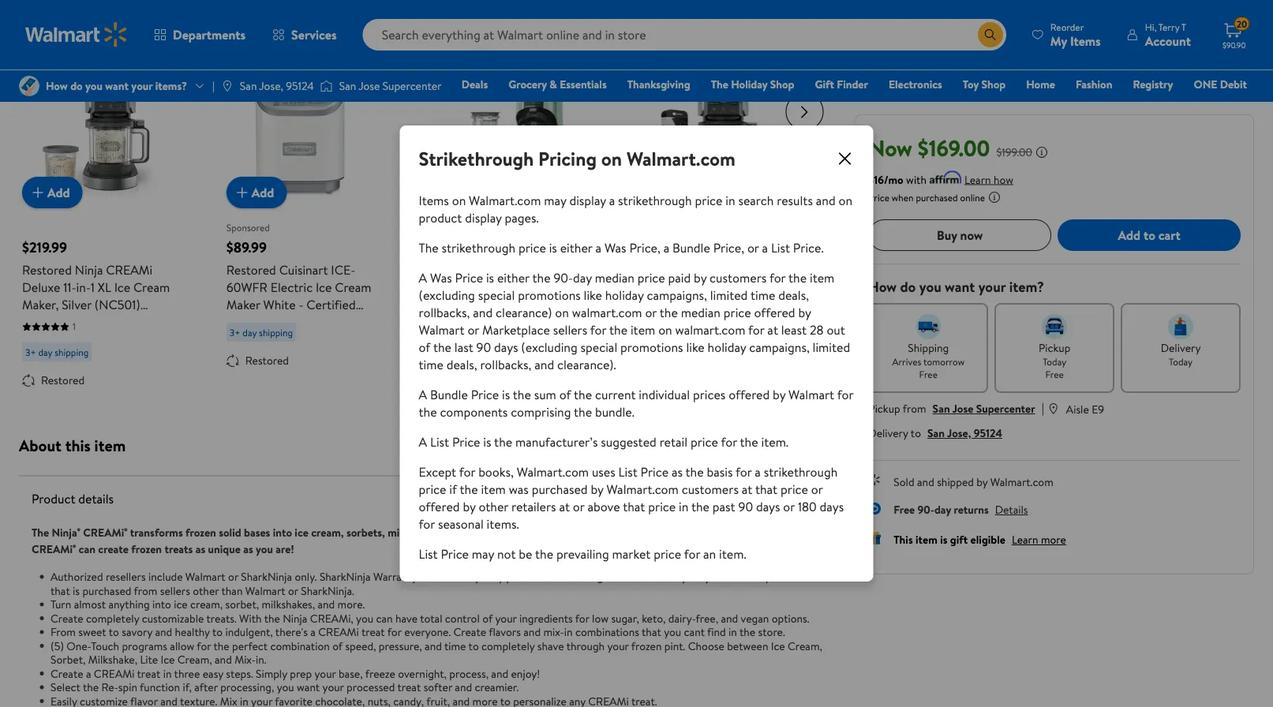 Task type: locate. For each thing, give the bounding box(es) containing it.
today down intent image for pickup
[[1043, 355, 1067, 368]]

pickup down intent image for pickup
[[1039, 340, 1071, 355]]

ice
[[295, 525, 309, 540], [174, 597, 188, 613]]

item inside except for books, walmart.com uses list price as the basis for a strikethrough price if the item was purchased by walmart.com customers at that price or offered by other retailers at or above that price in the past 90 days or 180 days for seasonal items.
[[481, 481, 506, 498]]

price down $16/mo
[[869, 191, 890, 204]]

intent image for pickup image
[[1042, 314, 1067, 339]]

2 today from the left
[[1169, 355, 1193, 368]]

seller
[[49, 26, 71, 40]]

a up the 'except'
[[419, 433, 427, 451]]

ice inside authorized resellers include walmart or sharkninja only. sharkninja warranty is void and quality product cannot be guaranteed for any ninja and shark product that is purchased from sellers other than walmart or sharkninja. turn almost anything into ice cream, sorbet, milkshakes, and more. create completely customizable treats. with the ninja creami, you can have total control of your ingredients for low sugar, keto, dairy-free, and vegan options. from sweet to savory and healthy to indulgent, there's a creami treat for everyone. create flavors and mix-in combinations that you cant find in the store. (5) one-touch programs allow for the perfect combination of speed, pressure, and time to completely shave through your frozen pint. choose between ice cream, sorbet, milkshake, lite ice cream, and mix-in. create a creami treat in three easy steps. simply prep your base, freeze overnight, process, and enjoy! select the re-spin function if, after processing, you want your processed treat softer and creamier.
[[174, 597, 188, 613]]

indulgent, inside the ninja® creami® transforms frozen solid bases into ice cream, sorbets, milkshakes, and more at the touch of a button. from healthy to indulgent, the ninja® creami® can create frozen treats as unique as you are!
[[693, 525, 742, 540]]

purchased down affirm image
[[916, 191, 958, 204]]

strikethrough up 180 at the bottom of page
[[764, 463, 838, 481]]

for up the clearance).
[[590, 321, 607, 339]]

of left speed,
[[332, 639, 343, 654]]

one debit link
[[1187, 76, 1254, 93]]

home link
[[1019, 76, 1062, 93]]

learn more button
[[1012, 532, 1066, 547]]

details
[[995, 502, 1028, 517]]

for up the basis
[[721, 433, 737, 451]]

deluxe inside $219.99 restored ninja creami deluxe 11-in-1 xl ice cream maker, silver (nc501) (refurbished)
[[22, 279, 60, 296]]

the down product
[[32, 525, 49, 540]]

indulgent, inside authorized resellers include walmart or sharkninja only. sharkninja warranty is void and quality product cannot be guaranteed for any ninja and shark product that is purchased from sellers other than walmart or sharkninja. turn almost anything into ice cream, sorbet, milkshakes, and more. create completely customizable treats. with the ninja creami, you can have total control of your ingredients for low sugar, keto, dairy-free, and vegan options. from sweet to savory and healthy to indulgent, there's a creami treat for everyone. create flavors and mix-in combinations that you cant find in the store. (5) one-touch programs allow for the perfect combination of speed, pressure, and time to completely shave through your frozen pint. choose between ice cream, sorbet, milkshake, lite ice cream, and mix-in. create a creami treat in three easy steps. simply prep your base, freeze overnight, process, and enjoy! select the re-spin function if, after processing, you want your processed treat softer and creamier.
[[225, 625, 273, 640]]

0 horizontal spatial time
[[419, 356, 444, 373]]

the inside the ninja® creami® transforms frozen solid bases into ice cream, sorbets, milkshakes, and more at the touch of a button. from healthy to indulgent, the ninja® creami® can create frozen treats as unique as you are!
[[32, 525, 49, 540]]

healthy
[[641, 525, 677, 540], [175, 625, 210, 640]]

purchased down create
[[82, 583, 131, 599]]

add to cart image
[[437, 183, 456, 202]]

other inside except for books, walmart.com uses list price as the basis for a strikethrough price if the item was purchased by walmart.com customers at that price or offered by other retailers at or above that price in the past 90 days or 180 days for seasonal items.
[[479, 498, 509, 515]]

11- for $219.99 restored ninja creami deluxe 11-in-1 xl ice cream maker, silver (nc501) (refurbished)
[[63, 279, 76, 296]]

that
[[755, 481, 778, 498], [623, 498, 645, 515], [51, 583, 70, 599], [642, 625, 661, 640]]

legal information image
[[988, 191, 1001, 203]]

product down add to cart image
[[419, 209, 462, 227]]

other for customizable
[[193, 583, 219, 599]]

walmart down unique
[[185, 570, 226, 585]]

other
[[479, 498, 509, 515], [193, 583, 219, 599]]

deluxe inside $219.99 ninja nc501 creami deluxe 11-in-1 xl ice cream maker silver (renewed) bundle with 2 yr cps enhanced protection pack
[[756, 261, 794, 279]]

1 horizontal spatial ninja®
[[763, 525, 792, 540]]

ninja left paid on the right of the page
[[635, 261, 663, 279]]

on right items
[[452, 192, 466, 209]]

0 horizontal spatial 3+ day shipping
[[25, 345, 89, 359]]

1 vertical spatial holiday
[[708, 339, 746, 356]]

1 add button from the left
[[22, 177, 83, 208]]

other left than
[[193, 583, 219, 599]]

2 a from the top
[[419, 386, 427, 403]]

list price may not be the prevailing market price for an item.
[[419, 545, 746, 563]]

san for delivery to san jose, 95124
[[927, 425, 945, 441]]

ninja inside $219.99 ninja nc501 creami deluxe 11-in-1 xl ice cream maker silver (renewed) bundle with 2 yr cps enhanced protection pack
[[635, 261, 663, 279]]

90
[[476, 339, 491, 356], [738, 498, 753, 515]]

is
[[549, 239, 557, 257], [486, 269, 494, 287], [502, 386, 510, 403], [483, 433, 491, 451], [940, 532, 948, 547], [420, 570, 427, 585], [73, 583, 80, 599]]

1 horizontal spatial 3+ day shipping
[[434, 326, 497, 339]]

add to cart button
[[1058, 219, 1241, 251]]

2 horizontal spatial in-
[[648, 279, 662, 296]]

other inside authorized resellers include walmart or sharkninja only. sharkninja warranty is void and quality product cannot be guaranteed for any ninja and shark product that is purchased from sellers other than walmart or sharkninja. turn almost anything into ice cream, sorbet, milkshakes, and more. create completely customizable treats. with the ninja creami, you can have total control of your ingredients for low sugar, keto, dairy-free, and vegan options. from sweet to savory and healthy to indulgent, there's a creami treat for everyone. create flavors and mix-in combinations that you cant find in the store. (5) one-touch programs allow for the perfect combination of speed, pressure, and time to completely shave through your frozen pint. choose between ice cream, sorbet, milkshake, lite ice cream, and mix-in. create a creami treat in three easy steps. simply prep your base, freeze overnight, process, and enjoy! select the re-spin function if, after processing, you want your processed treat softer and creamier.
[[193, 583, 219, 599]]

$219.99 inside $219.99 restored ninja creami deluxe 11-in-1 xl ice cream maker, silver (nc501) (refurbished)
[[22, 238, 67, 257]]

0 horizontal spatial delivery
[[869, 425, 908, 441]]

as inside except for books, walmart.com uses list price as the basis for a strikethrough price if the item was purchased by walmart.com customers at that price or offered by other retailers at or above that price in the past 90 days or 180 days for seasonal items.
[[672, 463, 683, 481]]

sponsored $89.99 restored cuisinart ice- 60wfr electric ice cream maker white - certified (refurbished) 3+ day shipping
[[226, 221, 371, 339]]

$169.00
[[918, 132, 990, 163]]

3+ down maker,
[[25, 345, 36, 359]]

2 add to cart image from the left
[[233, 183, 252, 202]]

1 horizontal spatial sellers
[[553, 321, 588, 339]]

strikethrough pricing on walmart.com
[[419, 145, 736, 172]]

2 horizontal spatial maker
[[745, 279, 779, 296]]

from down turn
[[51, 625, 76, 640]]

walmart down "28"
[[789, 386, 834, 403]]

0 horizontal spatial ninja®
[[52, 525, 80, 540]]

1 horizontal spatial indulgent,
[[693, 525, 742, 540]]

0 horizontal spatial indulgent,
[[225, 625, 273, 640]]

your
[[979, 277, 1006, 297], [495, 611, 517, 626], [607, 639, 629, 654], [315, 666, 336, 682], [322, 680, 344, 695]]

in- for $219.99 restored ninja creami deluxe 11-in-1 xl ice cream maker, silver (nc501) (refurbished)
[[76, 279, 91, 296]]

by down least
[[773, 386, 786, 403]]

one-
[[67, 639, 91, 654]]

for left an
[[684, 545, 700, 563]]

shop inside the holiday shop link
[[770, 77, 795, 92]]

to inside the ninja® creami® transforms frozen solid bases into ice cream, sorbets, milkshakes, and more at the touch of a button. from healthy to indulgent, the ninja® creami® can create frozen treats as unique as you are!
[[680, 525, 690, 540]]

on
[[601, 145, 622, 172], [452, 192, 466, 209], [839, 192, 853, 209], [555, 304, 569, 321], [658, 321, 672, 339]]

silver up 'pack'
[[635, 296, 665, 313]]

1 ninja® from the left
[[52, 525, 80, 540]]

0 horizontal spatial in-
[[76, 279, 91, 296]]

in- inside $219.99 restored ninja creami deluxe 11-in-1 xl ice cream maker, silver (nc501) (refurbished)
[[76, 279, 91, 296]]

sellers inside a was price is either the 90-day median price paid by customers for the item (excluding special promotions like holiday campaigns, limited time deals, rollbacks, and clearance) on walmart.com or the median price offered by walmart or marketplace sellers for the item on walmart.com for at least 28 out of the last 90 days (excluding special promotions like holiday campaigns, limited time deals, rollbacks, and clearance).
[[553, 321, 588, 339]]

cream inside $219.99 restored ninja creami deluxe 11-in-1 xl ice cream maker, silver (nc501) (refurbished)
[[133, 279, 170, 296]]

want inside authorized resellers include walmart or sharkninja only. sharkninja warranty is void and quality product cannot be guaranteed for any ninja and shark product that is purchased from sellers other than walmart or sharkninja. turn almost anything into ice cream, sorbet, milkshakes, and more. create completely customizable treats. with the ninja creami, you can have total control of your ingredients for low sugar, keto, dairy-free, and vegan options. from sweet to savory and healthy to indulgent, there's a creami treat for everyone. create flavors and mix-in combinations that you cant find in the store. (5) one-touch programs allow for the perfect combination of speed, pressure, and time to completely shave through your frozen pint. choose between ice cream, sorbet, milkshake, lite ice cream, and mix-in. create a creami treat in three easy steps. simply prep your base, freeze overnight, process, and enjoy! select the re-spin function if, after processing, you want your processed treat softer and creamier.
[[297, 680, 320, 695]]

learn more about strikethrough prices image
[[1036, 145, 1048, 158]]

2 horizontal spatial treat
[[397, 680, 421, 695]]

now
[[960, 226, 983, 244]]

the right yr
[[660, 304, 678, 321]]

on down close dialog image on the right top of the page
[[839, 192, 853, 209]]

either
[[560, 239, 593, 257], [497, 269, 530, 287]]

add to cart image
[[28, 183, 47, 202], [233, 183, 252, 202], [641, 183, 660, 202]]

1 vertical spatial was
[[430, 269, 452, 287]]

1 today from the left
[[1043, 355, 1067, 368]]

$219.99
[[22, 238, 67, 257], [635, 238, 680, 257]]

sharkninja down the "are!" at the left of the page
[[241, 570, 292, 585]]

day left the returns
[[935, 502, 951, 517]]

white
[[263, 296, 296, 313]]

2 horizontal spatial time
[[751, 287, 775, 304]]

1 horizontal spatial 11-
[[635, 279, 648, 296]]

more inside the ninja® creami® transforms frozen solid bases into ice cream, sorbets, milkshakes, and more at the touch of a button. from healthy to indulgent, the ninja® creami® can create frozen treats as unique as you are!
[[466, 525, 491, 540]]

or
[[747, 239, 759, 257], [645, 304, 657, 321], [468, 321, 479, 339], [811, 481, 823, 498], [573, 498, 585, 515], [783, 498, 795, 515], [228, 570, 238, 585], [288, 583, 298, 599]]

be inside authorized resellers include walmart or sharkninja only. sharkninja warranty is void and quality product cannot be guaranteed for any ninja and shark product that is purchased from sellers other than walmart or sharkninja. turn almost anything into ice cream, sorbet, milkshakes, and more. create completely customizable treats. with the ninja creami, you can have total control of your ingredients for low sugar, keto, dairy-free, and vegan options. from sweet to savory and healthy to indulgent, there's a creami treat for everyone. create flavors and mix-in combinations that you cant find in the store. (5) one-touch programs allow for the perfect combination of speed, pressure, and time to completely shave through your frozen pint. choose between ice cream, sorbet, milkshake, lite ice cream, and mix-in. create a creami treat in three easy steps. simply prep your base, freeze overnight, process, and enjoy! select the re-spin function if, after processing, you want your processed treat softer and creamier.
[[582, 570, 594, 585]]

0 horizontal spatial cream,
[[177, 652, 212, 668]]

1 horizontal spatial may
[[544, 192, 566, 209]]

maker inside the sponsored $89.99 restored cuisinart ice- 60wfr electric ice cream maker white - certified (refurbished) 3+ day shipping
[[226, 296, 260, 313]]

add for $234.99
[[456, 184, 479, 201]]

4 cream from the left
[[705, 279, 742, 296]]

creami,
[[310, 611, 353, 626]]

add to cart image for sponsored
[[233, 183, 252, 202]]

3+ day shipping for restored ninja creami deluxe 11-in-1 xl ice cream maker, silver (nc501) (refurbished)
[[25, 345, 89, 359]]

(renewed)
[[668, 296, 727, 313]]

the strikethrough price is either a was price, a bundle price, or a list price.
[[419, 239, 824, 257]]

from inside authorized resellers include walmart or sharkninja only. sharkninja warranty is void and quality product cannot be guaranteed for any ninja and shark product that is purchased from sellers other than walmart or sharkninja. turn almost anything into ice cream, sorbet, milkshakes, and more. create completely customizable treats. with the ninja creami, you can have total control of your ingredients for low sugar, keto, dairy-free, and vegan options. from sweet to savory and healthy to indulgent, there's a creami treat for everyone. create flavors and mix-in combinations that you cant find in the store. (5) one-touch programs allow for the perfect combination of speed, pressure, and time to completely shave through your frozen pint. choose between ice cream, sorbet, milkshake, lite ice cream, and mix-in. create a creami treat in three easy steps. simply prep your base, freeze overnight, process, and enjoy! select the re-spin function if, after processing, you want your processed treat softer and creamier.
[[51, 625, 76, 640]]

0 horizontal spatial price,
[[629, 239, 661, 257]]

freeze
[[365, 666, 395, 682]]

1 vertical spatial a
[[419, 386, 427, 403]]

creami down $234.99
[[462, 261, 508, 279]]

creami® up create
[[83, 525, 127, 540]]

1 silver from the left
[[62, 296, 92, 313]]

savory
[[122, 625, 152, 640]]

void
[[429, 570, 449, 585]]

campaigns, down protection
[[749, 339, 810, 356]]

0 vertical spatial other
[[479, 498, 509, 515]]

0 vertical spatial pickup
[[1039, 340, 1071, 355]]

gifting made easy image
[[869, 531, 881, 544]]

4 product group from the left
[[635, 17, 805, 392]]

0 vertical spatial be
[[519, 545, 532, 563]]

0 vertical spatial cream,
[[311, 525, 344, 540]]

1 horizontal spatial milkshakes,
[[388, 525, 443, 540]]

days inside a was price is either the 90-day median price paid by customers for the item (excluding special promotions like holiday campaigns, limited time deals, rollbacks, and clearance) on walmart.com or the median price offered by walmart or marketplace sellers for the item on walmart.com for at least 28 out of the last 90 days (excluding special promotions like holiday campaigns, limited time deals, rollbacks, and clearance).
[[494, 339, 518, 356]]

1 vertical spatial want
[[297, 680, 320, 695]]

on right clearance)
[[555, 304, 569, 321]]

(refurbished) inside the sponsored $89.99 restored cuisinart ice- 60wfr electric ice cream maker white - certified (refurbished) 3+ day shipping
[[226, 313, 301, 331]]

product group
[[22, 17, 192, 392], [226, 17, 396, 392], [431, 17, 600, 392], [635, 17, 805, 392]]

60wfr
[[226, 279, 268, 296]]

pickup down arrives
[[869, 401, 900, 416]]

choose
[[688, 639, 724, 654]]

price
[[695, 192, 723, 209], [519, 239, 546, 257], [638, 269, 665, 287], [724, 304, 751, 321], [691, 433, 718, 451], [419, 481, 446, 498], [781, 481, 808, 498], [648, 498, 676, 515], [654, 545, 681, 563]]

ninja® down product details
[[52, 525, 80, 540]]

silver for $219.99 ninja nc501 creami deluxe 11-in-1 xl ice cream maker silver (renewed) bundle with 2 yr cps enhanced protection pack
[[635, 296, 665, 313]]

deals, up least
[[778, 287, 809, 304]]

1 horizontal spatial want
[[945, 277, 975, 297]]

0 horizontal spatial with
[[771, 296, 794, 313]]

28
[[810, 321, 824, 339]]

list up the 'except'
[[430, 433, 449, 451]]

product for display
[[419, 209, 462, 227]]

ninja®
[[52, 525, 80, 540], [763, 525, 792, 540]]

current
[[595, 386, 636, 403]]

in inside except for books, walmart.com uses list price as the basis for a strikethrough price if the item was purchased by walmart.com customers at that price or offered by other retailers at or above that price in the past 90 days or 180 days for seasonal items.
[[679, 498, 689, 515]]

1 vertical spatial rollbacks,
[[480, 356, 532, 373]]

in left past on the right bottom
[[679, 498, 689, 515]]

prep
[[290, 666, 312, 682]]

sellers inside authorized resellers include walmart or sharkninja only. sharkninja warranty is void and quality product cannot be guaranteed for any ninja and shark product that is purchased from sellers other than walmart or sharkninja. turn almost anything into ice cream, sorbet, milkshakes, and more. create completely customizable treats. with the ninja creami, you can have total control of your ingredients for low sugar, keto, dairy-free, and vegan options. from sweet to savory and healthy to indulgent, there's a creami treat for everyone. create flavors and mix-in combinations that you cant find in the store. (5) one-touch programs allow for the perfect combination of speed, pressure, and time to completely shave through your frozen pint. choose between ice cream, sorbet, milkshake, lite ice cream, and mix-in. create a creami treat in three easy steps. simply prep your base, freeze overnight, process, and enjoy! select the re-spin function if, after processing, you want your processed treat softer and creamier.
[[160, 583, 190, 599]]

1 horizontal spatial cream,
[[311, 525, 344, 540]]

display down "strikethrough pricing on walmart.com"
[[569, 192, 606, 209]]

cream, up "if,"
[[177, 652, 212, 668]]

2 shop from the left
[[982, 77, 1006, 92]]

a for a list price is the manufacturer's suggested retail price for the item.
[[419, 433, 427, 451]]

may right pages.
[[544, 192, 566, 209]]

steps.
[[226, 666, 253, 682]]

xl inside $219.99 ninja nc501 creami deluxe 11-in-1 xl ice cream maker silver (renewed) bundle with 2 yr cps enhanced protection pack
[[669, 279, 683, 296]]

frozen down transforms
[[131, 542, 162, 557]]

0 vertical spatial the
[[711, 77, 728, 92]]

in- inside $219.99 ninja nc501 creami deluxe 11-in-1 xl ice cream maker silver (renewed) bundle with 2 yr cps enhanced protection pack
[[648, 279, 662, 296]]

product down not
[[506, 570, 544, 585]]

silver inside $219.99 ninja nc501 creami deluxe 11-in-1 xl ice cream maker silver (renewed) bundle with 2 yr cps enhanced protection pack
[[635, 296, 665, 313]]

walmart.com up 'details'
[[990, 474, 1054, 489]]

to up any
[[680, 525, 690, 540]]

1 a from the top
[[419, 269, 427, 287]]

touch
[[91, 639, 119, 654]]

for left seasonal
[[419, 515, 435, 533]]

flavors
[[489, 625, 521, 640]]

0 horizontal spatial from
[[134, 583, 157, 599]]

for down out
[[837, 386, 854, 403]]

add for restored ninja creami deluxe 11-in-1 xl ice cream maker, silver (nc501) (refurbished)
[[47, 184, 70, 201]]

want down buy now button
[[945, 277, 975, 297]]

ice
[[584, 261, 600, 279], [114, 279, 130, 296], [316, 279, 332, 296], [686, 279, 702, 296], [771, 639, 785, 654], [161, 652, 175, 668]]

item. for list price may not be the prevailing market price for an item.
[[719, 545, 746, 563]]

intent image for shipping image
[[916, 314, 941, 339]]

deluxe for $219.99 restored ninja creami deluxe 11-in-1 xl ice cream maker, silver (nc501) (refurbished)
[[22, 279, 60, 296]]

that right above
[[623, 498, 645, 515]]

overnight,
[[398, 666, 447, 682]]

2 horizontal spatial product
[[766, 570, 804, 585]]

registry link
[[1126, 76, 1180, 93]]

tomorrow
[[924, 355, 965, 368]]

price,
[[629, 239, 661, 257], [713, 239, 744, 257]]

the for the holiday shop
[[711, 77, 728, 92]]

0 horizontal spatial walmart.com
[[572, 304, 642, 321]]

be inside strikethrough pricing on walmart.com dialog
[[519, 545, 532, 563]]

bundle inside $219.99 ninja nc501 creami deluxe 11-in-1 xl ice cream maker silver (renewed) bundle with 2 yr cps enhanced protection pack
[[730, 296, 768, 313]]

walmart inside the a bundle price is the sum of the current individual prices offered by walmart for the components comprising the bundle.
[[789, 386, 834, 403]]

0 horizontal spatial median
[[595, 269, 635, 287]]

the left store.
[[740, 625, 756, 640]]

2 vertical spatial purchased
[[82, 583, 131, 599]]

1 (refurbished) from the left
[[22, 313, 97, 331]]

$219.99 up maker,
[[22, 238, 67, 257]]

promotions down yr
[[620, 339, 683, 356]]

than
[[221, 583, 243, 599]]

a inside items on walmart.com may display a strikethrough price in search results and on product display pages.
[[609, 192, 615, 209]]

processed
[[347, 680, 395, 695]]

promotions
[[518, 287, 581, 304], [620, 339, 683, 356]]

delivery
[[1161, 340, 1201, 355], [869, 425, 908, 441]]

how
[[994, 171, 1014, 187]]

2 horizontal spatial bundle
[[730, 296, 768, 313]]

0 horizontal spatial want
[[297, 680, 320, 695]]

either for the
[[497, 269, 530, 287]]

toy shop link
[[956, 76, 1013, 93]]

1 horizontal spatial campaigns,
[[749, 339, 810, 356]]

11- inside $219.99 ninja nc501 creami deluxe 11-in-1 xl ice cream maker silver (renewed) bundle with 2 yr cps enhanced protection pack
[[635, 279, 648, 296]]

1 horizontal spatial limited
[[813, 339, 850, 356]]

price down last
[[471, 386, 499, 403]]

11- up yr
[[635, 279, 648, 296]]

strikethrough
[[419, 145, 534, 172]]

offered inside except for books, walmart.com uses list price as the basis for a strikethrough price if the item was purchased by walmart.com customers at that price or offered by other retailers at or above that price in the past 90 days or 180 days for seasonal items.
[[419, 498, 460, 515]]

xl for $219.99 ninja nc501 creami deluxe 11-in-1 xl ice cream maker silver (renewed) bundle with 2 yr cps enhanced protection pack
[[669, 279, 683, 296]]

learn inside learn how button
[[965, 171, 991, 187]]

1 shop from the left
[[770, 77, 795, 92]]

sorbet,
[[51, 652, 86, 668]]

add to favorites list, restored ninja creami deluxe 11-in-1 xl ice cream maker, silver (nc501) (refurbished) image
[[144, 55, 163, 75]]

0 horizontal spatial $219.99
[[22, 238, 67, 257]]

1 horizontal spatial purchased
[[532, 481, 588, 498]]

maker for sponsored
[[226, 296, 260, 313]]

1 cream from the left
[[133, 279, 170, 296]]

0 vertical spatial purchased
[[916, 191, 958, 204]]

maker inside $219.99 ninja nc501 creami deluxe 11-in-1 xl ice cream maker silver (renewed) bundle with 2 yr cps enhanced protection pack
[[745, 279, 779, 296]]

creami down touch
[[94, 666, 135, 682]]

1 horizontal spatial shop
[[982, 77, 1006, 92]]

campaigns, down nc501
[[647, 287, 707, 304]]

cream, down the options.
[[788, 639, 822, 654]]

2 product group from the left
[[226, 17, 396, 392]]

2 11- from the left
[[635, 279, 648, 296]]

mint
[[507, 279, 532, 296]]

1 vertical spatial campaigns,
[[749, 339, 810, 356]]

silver inside $219.99 restored ninja creami deluxe 11-in-1 xl ice cream maker, silver (nc501) (refurbished)
[[62, 296, 92, 313]]

in left three
[[163, 666, 172, 682]]

price right past on the right bottom
[[781, 481, 808, 498]]

1 inside $219.99 restored ninja creami deluxe 11-in-1 xl ice cream maker, silver (nc501) (refurbished)
[[91, 279, 95, 296]]

sum
[[534, 386, 556, 403]]

add to cart image for $219.99
[[28, 183, 47, 202]]

add button for restored ninja creami deluxe 11-in-1 xl ice cream maker, silver (nc501) (refurbished)
[[22, 177, 83, 208]]

customers down retail
[[682, 481, 739, 498]]

price up 'market'
[[648, 498, 676, 515]]

1 horizontal spatial the
[[419, 239, 439, 257]]

a inside the ninja® creami® transforms frozen solid bases into ice cream, sorbets, milkshakes, and more at the touch of a button. from healthy to indulgent, the ninja® creami® can create frozen treats as unique as you are!
[[568, 525, 573, 540]]

function
[[140, 680, 180, 695]]

either up clearance)
[[497, 269, 530, 287]]

sharkninja
[[241, 570, 292, 585], [320, 570, 371, 585]]

list left the price.
[[771, 239, 790, 257]]

0 vertical spatial completely
[[86, 611, 139, 626]]

0 vertical spatial from
[[903, 401, 926, 416]]

results
[[777, 192, 813, 209]]

deluxe for $219.99 ninja nc501 creami deluxe 11-in-1 xl ice cream maker silver (renewed) bundle with 2 yr cps enhanced protection pack
[[756, 261, 794, 279]]

1 horizontal spatial $219.99
[[635, 238, 680, 257]]

0 vertical spatial limited
[[710, 287, 748, 304]]

and
[[816, 192, 836, 209], [473, 304, 493, 321], [535, 356, 554, 373], [917, 474, 934, 489], [445, 525, 463, 540], [452, 570, 469, 585], [717, 570, 734, 585], [318, 597, 335, 613], [721, 611, 738, 626], [155, 625, 172, 640], [524, 625, 541, 640], [425, 639, 442, 654], [215, 652, 232, 668], [491, 666, 508, 682], [455, 680, 472, 695]]

0 horizontal spatial either
[[497, 269, 530, 287]]

price inside the a bundle price is the sum of the current individual prices offered by walmart for the components comprising the bundle.
[[471, 386, 499, 403]]

2 vertical spatial time
[[444, 639, 466, 654]]

1 vertical spatial customers
[[682, 481, 739, 498]]

$219.99 for $219.99 restored ninja creami deluxe 11-in-1 xl ice cream maker, silver (nc501) (refurbished)
[[22, 238, 67, 257]]

2 (refurbished) from the left
[[226, 313, 301, 331]]

customers inside a was price is either the 90-day median price paid by customers for the item (excluding special promotions like holiday campaigns, limited time deals, rollbacks, and clearance) on walmart.com or the median price offered by walmart or marketplace sellers for the item on walmart.com for at least 28 out of the last 90 days (excluding special promotions like holiday campaigns, limited time deals, rollbacks, and clearance).
[[710, 269, 767, 287]]

the inside strikethrough pricing on walmart.com dialog
[[419, 239, 439, 257]]

item. for a list price is the manufacturer's suggested retail price for the item.
[[761, 433, 789, 451]]

1 11- from the left
[[63, 279, 76, 296]]

thanksgiving link
[[620, 76, 698, 93]]

1 vertical spatial ice
[[174, 597, 188, 613]]

customers up (renewed)
[[710, 269, 767, 287]]

sponsored
[[226, 221, 270, 234]]

treats
[[165, 542, 193, 557]]

add button
[[22, 177, 83, 208], [226, 177, 287, 208], [431, 177, 491, 208], [635, 177, 695, 208]]

delivery down the intent image for delivery
[[1161, 340, 1201, 355]]

for right allow in the bottom of the page
[[197, 639, 211, 654]]

ice right bases
[[295, 525, 309, 540]]

a for a was price is either the 90-day median price paid by customers for the item (excluding special promotions like holiday campaigns, limited time deals, rollbacks, and clearance) on walmart.com or the median price offered by walmart or marketplace sellers for the item on walmart.com for at least 28 out of the last 90 days (excluding special promotions like holiday campaigns, limited time deals, rollbacks, and clearance).
[[419, 269, 427, 287]]

healthy inside authorized resellers include walmart or sharkninja only. sharkninja warranty is void and quality product cannot be guaranteed for any ninja and shark product that is purchased from sellers other than walmart or sharkninja. turn almost anything into ice cream, sorbet, milkshakes, and more. create completely customizable treats. with the ninja creami, you can have total control of your ingredients for low sugar, keto, dairy-free, and vegan options. from sweet to savory and healthy to indulgent, there's a creami treat for everyone. create flavors and mix-in combinations that you cant find in the store. (5) one-touch programs allow for the perfect combination of speed, pressure, and time to completely shave through your frozen pint. choose between ice cream, sorbet, milkshake, lite ice cream, and mix-in. create a creami treat in three easy steps. simply prep your base, freeze overnight, process, and enjoy! select the re-spin function if, after processing, you want your processed treat softer and creamier.
[[175, 625, 210, 640]]

1 vertical spatial can
[[376, 611, 393, 626]]

1 vertical spatial strikethrough
[[442, 239, 516, 257]]

cream,
[[788, 639, 822, 654], [177, 652, 212, 668]]

maker inside $234.99 ninja creami breeze 7-in-1 ice cream maker mint (nc201qmt)
[[470, 279, 504, 296]]

1 vertical spatial be
[[582, 570, 594, 585]]

2 xl from the left
[[669, 279, 683, 296]]

strikethrough up the strikethrough price is either a was price, a bundle price, or a list price. at the top of the page
[[618, 192, 692, 209]]

resellers
[[106, 570, 146, 585]]

1 horizontal spatial deluxe
[[756, 261, 794, 279]]

ninja
[[75, 261, 103, 279], [431, 261, 459, 279], [635, 261, 663, 279], [689, 570, 714, 585], [283, 611, 307, 626]]

restored inside the sponsored $89.99 restored cuisinart ice- 60wfr electric ice cream maker white - certified (refurbished) 3+ day shipping
[[226, 261, 276, 279]]

product
[[419, 209, 462, 227], [506, 570, 544, 585], [766, 570, 804, 585]]

san jose, 95124 button
[[927, 425, 1003, 441]]

ninja inside $234.99 ninja creami breeze 7-in-1 ice cream maker mint (nc201qmt)
[[431, 261, 459, 279]]

free inside shipping arrives tomorrow free
[[919, 367, 938, 381]]

1 $219.99 from the left
[[22, 238, 67, 257]]

day inside a was price is either the 90-day median price paid by customers for the item (excluding special promotions like holiday campaigns, limited time deals, rollbacks, and clearance) on walmart.com or the median price offered by walmart or marketplace sellers for the item on walmart.com for at least 28 out of the last 90 days (excluding special promotions like holiday campaigns, limited time deals, rollbacks, and clearance).
[[573, 269, 592, 287]]

0 horizontal spatial add to cart image
[[28, 183, 47, 202]]

0 horizontal spatial holiday
[[605, 287, 644, 304]]

a inside a was price is either the 90-day median price paid by customers for the item (excluding special promotions like holiday campaigns, limited time deals, rollbacks, and clearance) on walmart.com or the median price offered by walmart or marketplace sellers for the item on walmart.com for at least 28 out of the last 90 days (excluding special promotions like holiday campaigns, limited time deals, rollbacks, and clearance).
[[419, 269, 427, 287]]

free down sold
[[894, 502, 915, 517]]

today inside delivery today
[[1169, 355, 1193, 368]]

either inside a was price is either the 90-day median price paid by customers for the item (excluding special promotions like holiday campaigns, limited time deals, rollbacks, and clearance) on walmart.com or the median price offered by walmart or marketplace sellers for the item on walmart.com for at least 28 out of the last 90 days (excluding special promotions like holiday campaigns, limited time deals, rollbacks, and clearance).
[[497, 269, 530, 287]]

price, down search
[[713, 239, 744, 257]]

item.
[[761, 433, 789, 451], [719, 545, 746, 563]]

0 horizontal spatial as
[[195, 542, 205, 557]]

frozen
[[186, 525, 216, 540], [131, 542, 162, 557], [631, 639, 662, 654]]

at right past on the right bottom
[[742, 481, 753, 498]]

to up process, on the bottom of page
[[469, 639, 479, 654]]

through
[[567, 639, 605, 654]]

may left not
[[472, 545, 494, 563]]

1 add to cart image from the left
[[28, 183, 47, 202]]

pickup inside pickup from san jose supercenter |
[[869, 401, 900, 416]]

(nc501)
[[95, 296, 140, 313]]

bundle down last
[[430, 386, 468, 403]]

0 horizontal spatial 90-
[[554, 269, 573, 287]]

1 horizontal spatial into
[[273, 525, 292, 540]]

1 price, from the left
[[629, 239, 661, 257]]

deluxe left (nc501)
[[22, 279, 60, 296]]

other left was
[[479, 498, 509, 515]]

milkshakes, up warranty
[[388, 525, 443, 540]]

$219.99 inside $219.99 ninja nc501 creami deluxe 11-in-1 xl ice cream maker silver (renewed) bundle with 2 yr cps enhanced protection pack
[[635, 238, 680, 257]]

3 product group from the left
[[431, 17, 600, 392]]

11- inside $219.99 restored ninja creami deluxe 11-in-1 xl ice cream maker, silver (nc501) (refurbished)
[[63, 279, 76, 296]]

not
[[497, 545, 516, 563]]

2 cream from the left
[[335, 279, 371, 296]]

create left flavors
[[454, 625, 486, 640]]

3 cream from the left
[[431, 279, 467, 296]]

softer
[[424, 680, 452, 695]]

about this item
[[19, 435, 126, 457]]

(excluding down $234.99
[[419, 287, 475, 304]]

add for $89.99
[[252, 184, 274, 201]]

3 add to cart image from the left
[[641, 183, 660, 202]]

free down 'shipping'
[[919, 367, 938, 381]]

0 vertical spatial san
[[933, 401, 950, 416]]

a inside the a bundle price is the sum of the current individual prices offered by walmart for the components comprising the bundle.
[[419, 386, 427, 403]]

xl inside $219.99 restored ninja creami deluxe 11-in-1 xl ice cream maker, silver (nc501) (refurbished)
[[98, 279, 111, 296]]

time down control
[[444, 639, 466, 654]]

0 horizontal spatial learn
[[965, 171, 991, 187]]

the holiday shop
[[711, 77, 795, 92]]

0 vertical spatial healthy
[[641, 525, 677, 540]]

time left last
[[419, 356, 444, 373]]

4 add button from the left
[[635, 177, 695, 208]]

2 vertical spatial the
[[32, 525, 49, 540]]

maker,
[[22, 296, 59, 313]]

0 vertical spatial promotions
[[518, 287, 581, 304]]

free
[[919, 367, 938, 381], [1046, 367, 1064, 381], [894, 502, 915, 517]]

1 horizontal spatial 90
[[738, 498, 753, 515]]

certified
[[307, 296, 356, 313]]

into inside authorized resellers include walmart or sharkninja only. sharkninja warranty is void and quality product cannot be guaranteed for any ninja and shark product that is purchased from sellers other than walmart or sharkninja. turn almost anything into ice cream, sorbet, milkshakes, and more. create completely customizable treats. with the ninja creami, you can have total control of your ingredients for low sugar, keto, dairy-free, and vegan options. from sweet to savory and healthy to indulgent, there's a creami treat for everyone. create flavors and mix-in combinations that you cant find in the store. (5) one-touch programs allow for the perfect combination of speed, pressure, and time to completely shave through your frozen pint. choose between ice cream, sorbet, milkshake, lite ice cream, and mix-in. create a creami treat in three easy steps. simply prep your base, freeze overnight, process, and enjoy! select the re-spin function if, after processing, you want your processed treat softer and creamier.
[[152, 597, 171, 613]]

prices
[[693, 386, 726, 403]]

a right the basis
[[755, 463, 761, 481]]

2 silver from the left
[[635, 296, 665, 313]]

details button
[[995, 502, 1028, 517]]

a right there's
[[310, 625, 316, 640]]

can left have
[[376, 611, 393, 626]]

2 vertical spatial frozen
[[631, 639, 662, 654]]

list inside except for books, walmart.com uses list price as the basis for a strikethrough price if the item was purchased by walmart.com customers at that price or offered by other retailers at or above that price in the past 90 days or 180 days for seasonal items.
[[619, 463, 638, 481]]

close dialog image
[[836, 149, 854, 168]]

2 add button from the left
[[226, 177, 287, 208]]

0 vertical spatial rollbacks,
[[419, 304, 470, 321]]

at inside the ninja® creami® transforms frozen solid bases into ice cream, sorbets, milkshakes, and more at the touch of a button. from healthy to indulgent, the ninja® creami® can create frozen treats as unique as you are!
[[493, 525, 503, 540]]

creami inside $219.99 restored ninja creami deluxe 11-in-1 xl ice cream maker, silver (nc501) (refurbished)
[[106, 261, 153, 279]]

2
[[797, 296, 804, 313]]

2 vertical spatial bundle
[[430, 386, 468, 403]]

3 a from the top
[[419, 433, 427, 451]]

1 horizontal spatial like
[[686, 339, 705, 356]]

3 add button from the left
[[431, 177, 491, 208]]

strikethrough down pages.
[[442, 239, 516, 257]]

0 horizontal spatial purchased
[[82, 583, 131, 599]]

strikethrough
[[618, 192, 692, 209], [442, 239, 516, 257], [764, 463, 838, 481]]

0 vertical spatial ice
[[295, 525, 309, 540]]

xl for $219.99 restored ninja creami deluxe 11-in-1 xl ice cream maker, silver (nc501) (refurbished)
[[98, 279, 111, 296]]

1 vertical spatial (excluding
[[521, 339, 578, 356]]

1 xl from the left
[[98, 279, 111, 296]]

ice inside $219.99 ninja nc501 creami deluxe 11-in-1 xl ice cream maker silver (renewed) bundle with 2 yr cps enhanced protection pack
[[686, 279, 702, 296]]

1 horizontal spatial product
[[506, 570, 544, 585]]

shop right toy
[[982, 77, 1006, 92]]

from inside pickup from san jose supercenter |
[[903, 401, 926, 416]]

0 vertical spatial strikethrough
[[618, 192, 692, 209]]

ingredients
[[519, 611, 573, 626]]

ninja down $234.99
[[431, 261, 459, 279]]

0 horizontal spatial product
[[419, 209, 462, 227]]

pickup from san jose supercenter |
[[869, 399, 1044, 417]]

2 $219.99 from the left
[[635, 238, 680, 257]]



Task type: describe. For each thing, give the bounding box(es) containing it.
delivery to san jose, 95124
[[869, 425, 1003, 441]]

cps
[[654, 313, 677, 331]]

a up nc501
[[664, 239, 670, 257]]

price inside items on walmart.com may display a strikethrough price in search results and on product display pages.
[[695, 192, 723, 209]]

is inside the a bundle price is the sum of the current individual prices offered by walmart for the components comprising the bundle.
[[502, 386, 510, 403]]

the right with
[[264, 611, 280, 626]]

1 horizontal spatial promotions
[[620, 339, 683, 356]]

gift
[[815, 77, 834, 92]]

0 vertical spatial deals,
[[778, 287, 809, 304]]

from inside the ninja® creami® transforms frozen solid bases into ice cream, sorbets, milkshakes, and more at the touch of a button. from healthy to indulgent, the ninja® creami® can create frozen treats as unique as you are!
[[614, 525, 639, 540]]

day down maker,
[[38, 345, 52, 359]]

1 inside $219.99 ninja nc501 creami deluxe 11-in-1 xl ice cream maker silver (renewed) bundle with 2 yr cps enhanced protection pack
[[662, 279, 666, 296]]

cream inside $234.99 ninja creami breeze 7-in-1 ice cream maker mint (nc201qmt)
[[431, 279, 467, 296]]

$234.99
[[431, 238, 480, 257]]

mix-
[[235, 652, 256, 668]]

shipping inside the sponsored $89.99 restored cuisinart ice- 60wfr electric ice cream maker white - certified (refurbished) 3+ day shipping
[[259, 326, 293, 339]]

pressure,
[[379, 639, 422, 654]]

1 product group from the left
[[22, 17, 192, 392]]

0 horizontal spatial treat
[[137, 666, 160, 682]]

uses
[[592, 463, 615, 481]]

is right turn
[[73, 583, 80, 599]]

three
[[174, 666, 200, 682]]

2 horizontal spatial purchased
[[916, 191, 958, 204]]

the left past on the right bottom
[[691, 498, 710, 515]]

speed,
[[345, 639, 376, 654]]

for inside the a bundle price is the sum of the current individual prices offered by walmart for the components comprising the bundle.
[[837, 386, 854, 403]]

learn how button
[[965, 171, 1014, 188]]

strikethrough pricing on walmart.com dialog
[[400, 126, 873, 582]]

ice inside $234.99 ninja creami breeze 7-in-1 ice cream maker mint (nc201qmt)
[[584, 261, 600, 279]]

ninja right any
[[689, 570, 714, 585]]

in right the find
[[729, 625, 737, 640]]

create up (5)
[[51, 611, 83, 626]]

clearance)
[[496, 304, 552, 321]]

price left if
[[419, 481, 446, 498]]

0 horizontal spatial special
[[478, 287, 515, 304]]

3+ left cps
[[638, 326, 649, 339]]

add for ninja nc501 creami deluxe 11-in-1 xl ice cream maker silver (renewed) bundle with 2 yr cps enhanced protection pack
[[660, 184, 683, 201]]

1 vertical spatial completely
[[482, 639, 535, 654]]

$219.99 for $219.99 ninja nc501 creami deluxe 11-in-1 xl ice cream maker silver (renewed) bundle with 2 yr cps enhanced protection pack
[[635, 238, 680, 257]]

of inside the ninja® creami® transforms frozen solid bases into ice cream, sorbets, milkshakes, and more at the touch of a button. from healthy to indulgent, the ninja® creami® can create frozen treats as unique as you are!
[[555, 525, 565, 540]]

today for pickup
[[1043, 355, 1067, 368]]

silver for $219.99 restored ninja creami deluxe 11-in-1 xl ice cream maker, silver (nc501) (refurbished)
[[62, 296, 92, 313]]

supercenter
[[976, 401, 1035, 416]]

0 vertical spatial creami®
[[83, 525, 127, 540]]

is left gift
[[940, 532, 948, 547]]

sold
[[894, 474, 915, 489]]

2 price, from the left
[[713, 239, 744, 257]]

1 horizontal spatial as
[[243, 542, 253, 557]]

to left jose,
[[911, 425, 921, 441]]

for left the 'low'
[[575, 611, 589, 626]]

transforms
[[130, 525, 183, 540]]

the up not
[[506, 525, 522, 540]]

restored inside $219.99 restored ninja creami deluxe 11-in-1 xl ice cream maker, silver (nc501) (refurbished)
[[22, 261, 72, 279]]

1 sharkninja from the left
[[241, 570, 292, 585]]

can inside the ninja® creami® transforms frozen solid bases into ice cream, sorbets, milkshakes, and more at the touch of a button. from healthy to indulgent, the ninja® creami® can create frozen treats as unique as you are!
[[79, 542, 95, 557]]

milkshakes, inside authorized resellers include walmart or sharkninja only. sharkninja warranty is void and quality product cannot be guaranteed for any ninja and shark product that is purchased from sellers other than walmart or sharkninja. turn almost anything into ice cream, sorbet, milkshakes, and more. create completely customizable treats. with the ninja creami, you can have total control of your ingredients for low sugar, keto, dairy-free, and vegan options. from sweet to savory and healthy to indulgent, there's a creami treat for everyone. create flavors and mix-in combinations that you cant find in the store. (5) one-touch programs allow for the perfect combination of speed, pressure, and time to completely shave through your frozen pint. choose between ice cream, sorbet, milkshake, lite ice cream, and mix-in. create a creami treat in three easy steps. simply prep your base, freeze overnight, process, and enjoy! select the re-spin function if, after processing, you want your processed treat softer and creamier.
[[262, 597, 315, 613]]

for left least
[[748, 321, 765, 339]]

1 vertical spatial limited
[[813, 339, 850, 356]]

manufacturer's
[[515, 433, 598, 451]]

product details
[[32, 491, 114, 508]]

to left the perfect
[[212, 625, 223, 640]]

bundle inside the a bundle price is the sum of the current individual prices offered by walmart for the components comprising the bundle.
[[430, 386, 468, 403]]

cream, inside authorized resellers include walmart or sharkninja only. sharkninja warranty is void and quality product cannot be guaranteed for any ninja and shark product that is purchased from sellers other than walmart or sharkninja. turn almost anything into ice cream, sorbet, milkshakes, and more. create completely customizable treats. with the ninja creami, you can have total control of your ingredients for low sugar, keto, dairy-free, and vegan options. from sweet to savory and healthy to indulgent, there's a creami treat for everyone. create flavors and mix-in combinations that you cant find in the store. (5) one-touch programs allow for the perfect combination of speed, pressure, and time to completely shave through your frozen pint. choose between ice cream, sorbet, milkshake, lite ice cream, and mix-in. create a creami treat in three easy steps. simply prep your base, freeze overnight, process, and enjoy! select the re-spin function if, after processing, you want your processed treat softer and creamier.
[[190, 597, 223, 613]]

ninja nc501 creami deluxe 11-in-1 xl ice cream maker silver (renewed) bundle with 2 yr cps enhanced protection pack image
[[635, 49, 782, 196]]

have
[[395, 611, 418, 626]]

next slide for similar items you might like list image
[[786, 93, 824, 131]]

if
[[449, 481, 457, 498]]

a for a bundle price is the sum of the current individual prices offered by walmart for the components comprising the bundle.
[[419, 386, 427, 403]]

2 sharkninja from the left
[[320, 570, 371, 585]]

store.
[[758, 625, 785, 640]]

product details image
[[805, 496, 824, 515]]

1 inside $234.99 ninja creami breeze 7-in-1 ice cream maker mint (nc201qmt)
[[577, 261, 581, 279]]

1 vertical spatial median
[[681, 304, 721, 321]]

2 horizontal spatial 3+ day shipping
[[638, 326, 702, 339]]

0 horizontal spatial campaigns,
[[647, 287, 707, 304]]

11- for $219.99 ninja nc501 creami deluxe 11-in-1 xl ice cream maker silver (renewed) bundle with 2 yr cps enhanced protection pack
[[635, 279, 648, 296]]

90 inside a was price is either the 90-day median price paid by customers for the item (excluding special promotions like holiday campaigns, limited time deals, rollbacks, and clearance) on walmart.com or the median price offered by walmart or marketplace sellers for the item on walmart.com for at least 28 out of the last 90 days (excluding special promotions like holiday campaigns, limited time deals, rollbacks, and clearance).
[[476, 339, 491, 356]]

0 vertical spatial frozen
[[186, 525, 216, 540]]

offered inside the a bundle price is the sum of the current individual prices offered by walmart for the components comprising the bundle.
[[729, 386, 770, 403]]

ninja up combination
[[283, 611, 307, 626]]

add button for $89.99
[[226, 177, 287, 208]]

a inside except for books, walmart.com uses list price as the basis for a strikethrough price if the item was purchased by walmart.com customers at that price or offered by other retailers at or above that price in the past 90 days or 180 days for seasonal items.
[[755, 463, 761, 481]]

sharkninja.
[[301, 583, 354, 599]]

may inside items on walmart.com may display a strikethrough price in search results and on product display pages.
[[544, 192, 566, 209]]

creami down more.
[[318, 625, 359, 640]]

the up 2
[[789, 269, 807, 287]]

add button for $234.99
[[431, 177, 491, 208]]

and inside items on walmart.com may display a strikethrough price in search results and on product display pages.
[[816, 192, 836, 209]]

aisle
[[1066, 401, 1089, 417]]

milkshakes, inside the ninja® creami® transforms frozen solid bases into ice cream, sorbets, milkshakes, and more at the touch of a button. from healthy to indulgent, the ninja® creami® can create frozen treats as unique as you are!
[[388, 525, 443, 540]]

list up void
[[419, 545, 438, 563]]

price inside a was price is either the 90-day median price paid by customers for the item (excluding special promotions like holiday campaigns, limited time deals, rollbacks, and clearance) on walmart.com or the median price offered by walmart or marketplace sellers for the item on walmart.com for at least 28 out of the last 90 days (excluding special promotions like holiday campaigns, limited time deals, rollbacks, and clearance).
[[455, 269, 483, 287]]

cart
[[1159, 226, 1181, 244]]

last
[[455, 339, 473, 356]]

walmart+ link
[[1193, 98, 1254, 115]]

pint.
[[665, 639, 685, 654]]

(refurbished) inside $219.99 restored ninja creami deluxe 11-in-1 xl ice cream maker, silver (nc501) (refurbished)
[[22, 313, 97, 331]]

of right control
[[482, 611, 493, 626]]

you right do
[[919, 277, 942, 297]]

shipping down (renewed)
[[668, 326, 702, 339]]

can inside authorized resellers include walmart or sharkninja only. sharkninja warranty is void and quality product cannot be guaranteed for any ninja and shark product that is purchased from sellers other than walmart or sharkninja. turn almost anything into ice cream, sorbet, milkshakes, and more. create completely customizable treats. with the ninja creami, you can have total control of your ingredients for low sugar, keto, dairy-free, and vegan options. from sweet to savory and healthy to indulgent, there's a creami treat for everyone. create flavors and mix-in combinations that you cant find in the store. (5) one-touch programs allow for the perfect combination of speed, pressure, and time to completely shave through your frozen pint. choose between ice cream, sorbet, milkshake, lite ice cream, and mix-in. create a creami treat in three easy steps. simply prep your base, freeze overnight, process, and enjoy! select the re-spin function if, after processing, you want your processed treat softer and creamier.
[[376, 611, 393, 626]]

1 horizontal spatial rollbacks,
[[480, 356, 532, 373]]

maker for $234.99
[[470, 279, 504, 296]]

shipping down maker,
[[55, 345, 89, 359]]

free inside pickup today free
[[1046, 367, 1064, 381]]

walmart.com down manufacturer's
[[517, 463, 589, 481]]

shipping
[[908, 340, 949, 355]]

by up the button.
[[591, 481, 604, 498]]

3+ inside the sponsored $89.99 restored cuisinart ice- 60wfr electric ice cream maker white - certified (refurbished) 3+ day shipping
[[230, 326, 240, 339]]

$16/mo
[[869, 171, 904, 187]]

add to favorites list, restored cuisinart ice-60wfr electric ice cream maker white - certified (refurbished) image
[[348, 55, 367, 75]]

the for the ninja® creami® transforms frozen solid bases into ice cream, sorbets, milkshakes, and more at the touch of a button. from healthy to indulgent, the ninja® creami® can create frozen treats as unique as you are!
[[32, 525, 49, 540]]

the left mix-
[[214, 639, 229, 654]]

180
[[798, 498, 817, 515]]

day inside the sponsored $89.99 restored cuisinart ice- 60wfr electric ice cream maker white - certified (refurbished) 3+ day shipping
[[243, 326, 257, 339]]

of inside a was price is either the 90-day median price paid by customers for the item (excluding special promotions like holiday campaigns, limited time deals, rollbacks, and clearance) on walmart.com or the median price offered by walmart or marketplace sellers for the item on walmart.com for at least 28 out of the last 90 days (excluding special promotions like holiday campaigns, limited time deals, rollbacks, and clearance).
[[419, 339, 430, 356]]

toy shop
[[963, 77, 1006, 92]]

on right "pricing"
[[601, 145, 622, 172]]

2 ninja® from the left
[[763, 525, 792, 540]]

shipping arrives tomorrow free
[[892, 340, 965, 381]]

delivery for today
[[1161, 340, 1201, 355]]

add inside button
[[1118, 226, 1141, 244]]

mix-
[[543, 625, 564, 640]]

into inside the ninja® creami® transforms frozen solid bases into ice cream, sorbets, milkshakes, and more at the touch of a button. from healthy to indulgent, the ninja® creami® can create frozen treats as unique as you are!
[[273, 525, 292, 540]]

books,
[[478, 463, 514, 481]]

1 horizontal spatial (excluding
[[521, 339, 578, 356]]

shark
[[737, 570, 763, 585]]

pack
[[635, 331, 661, 348]]

by right paid on the right of the page
[[694, 269, 707, 287]]

creami inside $234.99 ninja creami breeze 7-in-1 ice cream maker mint (nc201qmt)
[[462, 261, 508, 279]]

electric
[[271, 279, 313, 296]]

90 inside except for books, walmart.com uses list price as the basis for a strikethrough price if the item was purchased by walmart.com customers at that price or offered by other retailers at or above that price in the past 90 days or 180 days for seasonal items.
[[738, 498, 753, 515]]

cream inside $219.99 ninja nc501 creami deluxe 11-in-1 xl ice cream maker silver (renewed) bundle with 2 yr cps enhanced protection pack
[[705, 279, 742, 296]]

0 vertical spatial with
[[906, 171, 927, 187]]

thanksgiving
[[627, 77, 690, 92]]

0 horizontal spatial display
[[465, 209, 502, 227]]

ice-
[[331, 261, 355, 279]]

90- inside a was price is either the 90-day median price paid by customers for the item (excluding special promotions like holiday campaigns, limited time deals, rollbacks, and clearance) on walmart.com or the median price offered by walmart or marketplace sellers for the item on walmart.com for at least 28 out of the last 90 days (excluding special promotions like holiday campaigns, limited time deals, rollbacks, and clearance).
[[554, 269, 573, 287]]

2 horizontal spatial days
[[820, 498, 844, 515]]

from inside authorized resellers include walmart or sharkninja only. sharkninja warranty is void and quality product cannot be guaranteed for any ninja and shark product that is purchased from sellers other than walmart or sharkninja. turn almost anything into ice cream, sorbet, milkshakes, and more. create completely customizable treats. with the ninja creami, you can have total control of your ingredients for low sugar, keto, dairy-free, and vegan options. from sweet to savory and healthy to indulgent, there's a creami treat for everyone. create flavors and mix-in combinations that you cant find in the store. (5) one-touch programs allow for the perfect combination of speed, pressure, and time to completely shave through your frozen pint. choose between ice cream, sorbet, milkshake, lite ice cream, and mix-in. create a creami treat in three easy steps. simply prep your base, freeze overnight, process, and enjoy! select the re-spin function if, after processing, you want your processed treat softer and creamier.
[[134, 583, 157, 599]]

1 vertical spatial 90-
[[918, 502, 935, 517]]

delivery today
[[1161, 340, 1201, 368]]

1 vertical spatial frozen
[[131, 542, 162, 557]]

the right retail
[[740, 433, 758, 451]]

lite
[[140, 652, 158, 668]]

ninja inside $219.99 restored ninja creami deluxe 11-in-1 xl ice cream maker, silver (nc501) (refurbished)
[[75, 261, 103, 279]]

the left yr
[[609, 321, 628, 339]]

this
[[65, 435, 91, 457]]

pickup for pickup today free
[[1039, 340, 1071, 355]]

price up breeze
[[519, 239, 546, 257]]

the up shark on the bottom of the page
[[744, 525, 760, 540]]

Search search field
[[363, 19, 1006, 51]]

price when purchased online
[[869, 191, 985, 204]]

in inside items on walmart.com may display a strikethrough price in search results and on product display pages.
[[726, 192, 735, 209]]

for left everyone.
[[387, 625, 402, 640]]

milkshake,
[[88, 652, 137, 668]]

past
[[713, 498, 735, 515]]

1 horizontal spatial days
[[756, 498, 780, 515]]

ice inside the ninja® creami® transforms frozen solid bases into ice cream, sorbets, milkshakes, and more at the touch of a button. from healthy to indulgent, the ninja® creami® can create frozen treats as unique as you are!
[[295, 525, 309, 540]]

a bundle price is the sum of the current individual prices offered by walmart for the components comprising the bundle.
[[419, 386, 854, 421]]

gift finder
[[815, 77, 868, 92]]

(5)
[[51, 639, 64, 654]]

you right "processing,"
[[277, 680, 294, 695]]

the left re- at the left bottom
[[83, 680, 99, 695]]

the holiday shop link
[[704, 76, 802, 93]]

after
[[194, 680, 218, 695]]

&
[[550, 77, 557, 92]]

the left components
[[419, 403, 437, 421]]

pages.
[[505, 209, 539, 227]]

was
[[509, 481, 529, 498]]

buy now
[[937, 226, 983, 244]]

create
[[98, 542, 129, 557]]

the left the basis
[[686, 463, 704, 481]]

for up protection
[[770, 269, 786, 287]]

dairy-
[[668, 611, 696, 626]]

is up 7-
[[549, 239, 557, 257]]

except
[[419, 463, 456, 481]]

ninja creami breeze 7-in-1 ice cream maker mint (nc201qmt) image
[[431, 49, 578, 196]]

that left almost
[[51, 583, 70, 599]]

components
[[440, 403, 508, 421]]

ice inside $219.99 restored ninja creami deluxe 11-in-1 xl ice cream maker, silver (nc501) (refurbished)
[[114, 279, 130, 296]]

at inside a was price is either the 90-day median price paid by customers for the item (excluding special promotions like holiday campaigns, limited time deals, rollbacks, and clearance) on walmart.com or the median price offered by walmart or marketplace sellers for the item on walmart.com for at least 28 out of the last 90 days (excluding special promotions like holiday campaigns, limited time deals, rollbacks, and clearance).
[[768, 321, 778, 339]]

home
[[1026, 77, 1055, 92]]

the right if
[[460, 481, 478, 498]]

grocery & essentials link
[[501, 76, 614, 93]]

spin
[[118, 680, 137, 695]]

1 vertical spatial like
[[686, 339, 705, 356]]

product group containing $89.99
[[226, 17, 396, 392]]

cant
[[684, 625, 705, 640]]

by right "shipped"
[[977, 474, 988, 489]]

price up void
[[441, 545, 469, 563]]

how
[[869, 277, 897, 297]]

suggested
[[601, 433, 657, 451]]

0 vertical spatial want
[[945, 277, 975, 297]]

now
[[869, 132, 913, 163]]

0 horizontal spatial limited
[[710, 287, 748, 304]]

the down the clearance).
[[574, 386, 592, 403]]

aisle e9
[[1066, 401, 1104, 417]]

you left cant
[[664, 625, 681, 640]]

finder
[[837, 77, 868, 92]]

price up any
[[654, 545, 681, 563]]

customers inside except for books, walmart.com uses list price as the basis for a strikethrough price if the item was purchased by walmart.com customers at that price or offered by other retailers at or above that price in the past 90 days or 180 days for seasonal items.
[[682, 481, 739, 498]]

shipping down (nc201qmt)
[[463, 326, 497, 339]]

a right sorbet,
[[86, 666, 91, 682]]

cannot
[[547, 570, 580, 585]]

cream, inside the ninja® creami® transforms frozen solid bases into ice cream, sorbets, milkshakes, and more at the touch of a button. from healthy to indulgent, the ninja® creami® can create frozen treats as unique as you are!
[[311, 525, 344, 540]]

a left the price.
[[762, 239, 768, 257]]

healthy inside the ninja® creami® transforms frozen solid bases into ice cream, sorbets, milkshakes, and more at the touch of a button. from healthy to indulgent, the ninja® creami® can create frozen treats as unique as you are!
[[641, 525, 677, 540]]

1 horizontal spatial learn
[[1012, 532, 1038, 547]]

add to favorites list, ninja nc501 creami deluxe 11-in-1 xl ice cream maker silver (renewed) bundle with 2 yr cps enhanced protection pack image
[[757, 55, 776, 75]]

intent image for delivery image
[[1168, 314, 1194, 339]]

san for pickup from san jose supercenter |
[[933, 401, 950, 416]]

turn
[[51, 597, 71, 613]]

the down touch
[[535, 545, 553, 563]]

the left sum
[[513, 386, 531, 403]]

is inside a was price is either the 90-day median price paid by customers for the item (excluding special promotions like holiday campaigns, limited time deals, rollbacks, and clearance) on walmart.com or the median price offered by walmart or marketplace sellers for the item on walmart.com for at least 28 out of the last 90 days (excluding special promotions like holiday campaigns, limited time deals, rollbacks, and clearance).
[[486, 269, 494, 287]]

control
[[445, 611, 480, 626]]

0 horizontal spatial promotions
[[518, 287, 581, 304]]

price left paid on the right of the page
[[638, 269, 665, 287]]

affirm image
[[930, 171, 961, 183]]

a down items on walmart.com may display a strikethrough price in search results and on product display pages.
[[596, 239, 602, 257]]

Walmart Site-Wide search field
[[363, 19, 1006, 51]]

walmart.com up items on walmart.com may display a strikethrough price in search results and on product display pages.
[[627, 145, 736, 172]]

0 vertical spatial bundle
[[673, 239, 710, 257]]

bases
[[244, 525, 270, 540]]

0 vertical spatial was
[[605, 239, 626, 257]]

1 horizontal spatial treat
[[361, 625, 385, 640]]

for right if
[[459, 463, 475, 481]]

day right yr
[[651, 326, 665, 339]]

price right retail
[[691, 433, 718, 451]]

do
[[900, 277, 916, 297]]

on right yr
[[658, 321, 672, 339]]

either for a
[[560, 239, 593, 257]]

fashion link
[[1069, 76, 1120, 93]]

for right the basis
[[736, 463, 752, 481]]

the left last
[[433, 339, 452, 356]]

individual
[[639, 386, 690, 403]]

1 vertical spatial deals,
[[447, 356, 477, 373]]

1 horizontal spatial walmart.com
[[675, 321, 745, 339]]

time inside authorized resellers include walmart or sharkninja only. sharkninja warranty is void and quality product cannot be guaranteed for any ninja and shark product that is purchased from sellers other than walmart or sharkninja. turn almost anything into ice cream, sorbet, milkshakes, and more. create completely customizable treats. with the ninja creami, you can have total control of your ingredients for low sugar, keto, dairy-free, and vegan options. from sweet to savory and healthy to indulgent, there's a creami treat for everyone. create flavors and mix-in combinations that you cant find in the store. (5) one-touch programs allow for the perfect combination of speed, pressure, and time to completely shave through your frozen pint. choose between ice cream, sorbet, milkshake, lite ice cream, and mix-in. create a creami treat in three easy steps. simply prep your base, freeze overnight, process, and enjoy! select the re-spin function if, after processing, you want your processed treat softer and creamier.
[[444, 639, 466, 654]]

creami inside $219.99 ninja nc501 creami deluxe 11-in-1 xl ice cream maker silver (renewed) bundle with 2 yr cps enhanced protection pack
[[706, 261, 753, 279]]

breeze
[[511, 261, 549, 279]]

learn how
[[965, 171, 1014, 187]]

price inside except for books, walmart.com uses list price as the basis for a strikethrough price if the item was purchased by walmart.com customers at that price or offered by other retailers at or above that price in the past 90 days or 180 days for seasonal items.
[[641, 463, 669, 481]]

frozen inside authorized resellers include walmart or sharkninja only. sharkninja warranty is void and quality product cannot be guaranteed for any ninja and shark product that is purchased from sellers other than walmart or sharkninja. turn almost anything into ice cream, sorbet, milkshakes, and more. create completely customizable treats. with the ninja creami, you can have total control of your ingredients for low sugar, keto, dairy-free, and vegan options. from sweet to savory and healthy to indulgent, there's a creami treat for everyone. create flavors and mix-in combinations that you cant find in the store. (5) one-touch programs allow for the perfect combination of speed, pressure, and time to completely shave through your frozen pint. choose between ice cream, sorbet, milkshake, lite ice cream, and mix-in. create a creami treat in three easy steps. simply prep your base, freeze overnight, process, and enjoy! select the re-spin function if, after processing, you want your processed treat softer and creamier.
[[631, 639, 662, 654]]

by inside the a bundle price is the sum of the current individual prices offered by walmart for the components comprising the bundle.
[[773, 386, 786, 403]]

when
[[892, 191, 914, 204]]

jose,
[[947, 425, 971, 441]]

day down (nc201qmt)
[[447, 326, 461, 339]]

walmart.com down suggested
[[607, 481, 679, 498]]

walmart inside a was price is either the 90-day median price paid by customers for the item (excluding special promotions like holiday campaigns, limited time deals, rollbacks, and clearance) on walmart.com or the median price offered by walmart or marketplace sellers for the item on walmart.com for at least 28 out of the last 90 days (excluding special promotions like holiday campaigns, limited time deals, rollbacks, and clearance).
[[419, 321, 465, 339]]

walmart up with
[[245, 583, 285, 599]]

add to favorites list, ninja creami breeze 7-in-1 ice cream maker mint (nc201qmt) image
[[552, 55, 571, 75]]

0 horizontal spatial free
[[894, 502, 915, 517]]

san jose supercenter button
[[933, 401, 1035, 416]]

delivery for to
[[869, 425, 908, 441]]

1 vertical spatial special
[[581, 339, 617, 356]]

walmart image
[[25, 22, 128, 47]]

1 horizontal spatial cream,
[[788, 639, 822, 654]]

to inside button
[[1144, 226, 1156, 244]]

0 vertical spatial (excluding
[[419, 287, 475, 304]]

at right retailers
[[559, 498, 570, 515]]

$199.00
[[997, 144, 1033, 159]]

between
[[727, 639, 768, 654]]

is up 'books,'
[[483, 433, 491, 451]]

purchased inside authorized resellers include walmart or sharkninja only. sharkninja warranty is void and quality product cannot be guaranteed for any ninja and shark product that is purchased from sellers other than walmart or sharkninja. turn almost anything into ice cream, sorbet, milkshakes, and more. create completely customizable treats. with the ninja creami, you can have total control of your ingredients for low sugar, keto, dairy-free, and vegan options. from sweet to savory and healthy to indulgent, there's a creami treat for everyone. create flavors and mix-in combinations that you cant find in the store. (5) one-touch programs allow for the perfect combination of speed, pressure, and time to completely shave through your frozen pint. choose between ice cream, sorbet, milkshake, lite ice cream, and mix-in. create a creami treat in three easy steps. simply prep your base, freeze overnight, process, and enjoy! select the re-spin function if, after processing, you want your processed treat softer and creamier.
[[82, 583, 131, 599]]

0 vertical spatial median
[[595, 269, 635, 287]]

that left 180 at the bottom of page
[[755, 481, 778, 498]]

you inside the ninja® creami® transforms frozen solid bases into ice cream, sorbets, milkshakes, and more at the touch of a button. from healthy to indulgent, the ninja® creami® can create frozen treats as unique as you are!
[[256, 542, 273, 557]]

to right the sweet
[[109, 625, 119, 640]]

the left 7-
[[532, 269, 551, 287]]

1 horizontal spatial display
[[569, 192, 606, 209]]

$219.99 restored ninja creami deluxe 11-in-1 xl ice cream maker, silver (nc501) (refurbished)
[[22, 238, 170, 331]]

restored cuisinart ice-60wfr electric ice cream maker white - certified (refurbished) image
[[226, 49, 373, 196]]

best seller
[[28, 26, 71, 40]]

0 horizontal spatial strikethrough
[[442, 239, 516, 257]]

you up speed,
[[356, 611, 373, 626]]

product for cannot
[[506, 570, 544, 585]]

clearance).
[[557, 356, 616, 373]]

processing,
[[220, 680, 274, 695]]

for left any
[[654, 570, 668, 585]]

and inside the ninja® creami® transforms frozen solid bases into ice cream, sorbets, milkshakes, and more at the touch of a button. from healthy to indulgent, the ninja® creami® can create frozen treats as unique as you are!
[[445, 525, 463, 540]]

free,
[[696, 611, 718, 626]]

enjoy!
[[511, 666, 540, 682]]

select
[[51, 680, 80, 695]]

1 horizontal spatial more
[[1041, 532, 1066, 547]]

create down (5)
[[51, 666, 83, 682]]

that left pint.
[[642, 625, 661, 640]]

shop inside toy shop link
[[982, 77, 1006, 92]]

strikethrough inside except for books, walmart.com uses list price as the basis for a strikethrough price if the item was purchased by walmart.com customers at that price or offered by other retailers at or above that price in the past 90 days or 180 days for seasonal items.
[[764, 463, 838, 481]]

with inside $219.99 ninja nc501 creami deluxe 11-in-1 xl ice cream maker silver (renewed) bundle with 2 yr cps enhanced protection pack
[[771, 296, 794, 313]]

the up 'books,'
[[494, 433, 512, 451]]

price left least
[[724, 304, 751, 321]]

is left void
[[420, 570, 427, 585]]

0 horizontal spatial may
[[472, 545, 494, 563]]

sweet
[[78, 625, 106, 640]]

cream inside the sponsored $89.99 restored cuisinart ice- 60wfr electric ice cream maker white - certified (refurbished) 3+ day shipping
[[335, 279, 371, 296]]

0 horizontal spatial completely
[[86, 611, 139, 626]]

0 vertical spatial holiday
[[605, 287, 644, 304]]

restored ninja creami deluxe 11-in-1 xl ice cream maker, silver (nc501) (refurbished) image
[[22, 49, 169, 196]]

the left bundle.
[[574, 403, 592, 421]]

purchased inside except for books, walmart.com uses list price as the basis for a strikethrough price if the item was purchased by walmart.com customers at that price or offered by other retailers at or above that price in the past 90 days or 180 days for seasonal items.
[[532, 481, 588, 498]]

pickup for pickup from san jose supercenter |
[[869, 401, 900, 416]]

add button for ninja nc501 creami deluxe 11-in-1 xl ice cream maker silver (renewed) bundle with 2 yr cps enhanced protection pack
[[635, 177, 695, 208]]

restored up about this item on the left of page
[[41, 373, 85, 388]]

walmart.com inside items on walmart.com may display a strikethrough price in search results and on product display pages.
[[469, 192, 541, 209]]

product group containing $234.99
[[431, 17, 600, 392]]

0 horizontal spatial rollbacks,
[[419, 304, 470, 321]]

of inside the a bundle price is the sum of the current individual prices offered by walmart for the components comprising the bundle.
[[559, 386, 571, 403]]

toy
[[963, 77, 979, 92]]

items.
[[487, 515, 519, 533]]

was inside a was price is either the 90-day median price paid by customers for the item (excluding special promotions like holiday campaigns, limited time deals, rollbacks, and clearance) on walmart.com or the median price offered by walmart or marketplace sellers for the item on walmart.com for at least 28 out of the last 90 days (excluding special promotions like holiday campaigns, limited time deals, rollbacks, and clearance).
[[430, 269, 452, 287]]

1 vertical spatial creami®
[[32, 542, 76, 557]]

0 horizontal spatial like
[[584, 287, 602, 304]]

strikethrough inside items on walmart.com may display a strikethrough price in search results and on product display pages.
[[618, 192, 692, 209]]

the for the strikethrough price is either a was price, a bundle price, or a list price.
[[419, 239, 439, 257]]

there's
[[275, 625, 308, 640]]

other for items.
[[479, 498, 509, 515]]

3+ day shipping for $234.99
[[434, 326, 497, 339]]

simply
[[256, 666, 287, 682]]

in- inside $234.99 ninja creami breeze 7-in-1 ice cream maker mint (nc201qmt)
[[563, 261, 577, 279]]

offered inside a was price is either the 90-day median price paid by customers for the item (excluding special promotions like holiday campaigns, limited time deals, rollbacks, and clearance) on walmart.com or the median price offered by walmart or marketplace sellers for the item on walmart.com for at least 28 out of the last 90 days (excluding special promotions like holiday campaigns, limited time deals, rollbacks, and clearance).
[[754, 304, 795, 321]]

nc501
[[666, 261, 703, 279]]

in- for $219.99 ninja nc501 creami deluxe 11-in-1 xl ice cream maker silver (renewed) bundle with 2 yr cps enhanced protection pack
[[648, 279, 662, 296]]

today for delivery
[[1169, 355, 1193, 368]]

ice inside the sponsored $89.99 restored cuisinart ice- 60wfr electric ice cream maker white - certified (refurbished) 3+ day shipping
[[316, 279, 332, 296]]

restored down white
[[245, 353, 289, 368]]



Task type: vqa. For each thing, say whether or not it's contained in the screenshot.
Christmas tree storage
no



